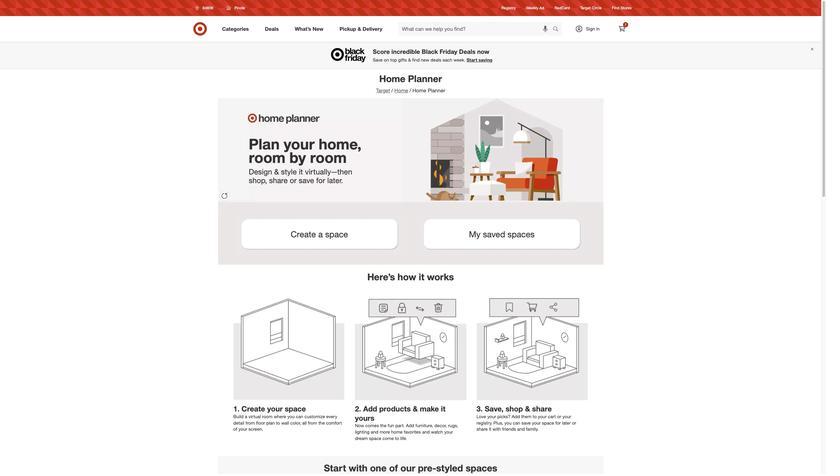 Task type: describe. For each thing, give the bounding box(es) containing it.
room up design
[[249, 149, 285, 167]]

room up virtually—then
[[310, 149, 347, 167]]

add inside the 3. save, shop & share love your picks? add them to your cart or your registry. plus, you can save your space for later or share it with friends and family.
[[512, 414, 520, 420]]

target circle
[[580, 6, 602, 10]]

94806 button
[[191, 2, 220, 14]]

target link
[[376, 87, 390, 94]]

or for by
[[290, 176, 297, 185]]

deals link
[[259, 22, 287, 36]]

build
[[233, 414, 244, 420]]

you inside the 3. save, shop & share love your picks? add them to your cart or your registry. plus, you can save your space for later or share it with friends and family.
[[504, 421, 512, 426]]

categories
[[222, 26, 249, 32]]

circle
[[592, 6, 602, 10]]

1 vertical spatial planner
[[428, 87, 445, 94]]

weekly ad link
[[526, 5, 544, 11]]

come
[[382, 436, 394, 442]]

cart
[[548, 414, 556, 420]]

furniture,
[[415, 423, 433, 429]]

dream
[[355, 436, 368, 442]]

works
[[427, 271, 454, 283]]

pickup & delivery
[[340, 26, 382, 32]]

0 vertical spatial create
[[291, 229, 316, 240]]

pickup & delivery link
[[334, 22, 390, 36]]

home
[[391, 430, 403, 435]]

create a space link
[[228, 208, 411, 262]]

watch
[[431, 430, 443, 435]]

what's
[[295, 26, 311, 32]]

1 vertical spatial of
[[389, 463, 398, 474]]

target circle link
[[580, 5, 602, 11]]

here's how it works
[[367, 271, 454, 283]]

one
[[370, 463, 387, 474]]

2 from from the left
[[308, 421, 317, 426]]

family.
[[526, 427, 538, 432]]

space inside the 3. save, shop & share love your picks? add them to your cart or your registry. plus, you can save your space for later or share it with friends and family.
[[542, 421, 554, 426]]

0 vertical spatial planner
[[408, 73, 442, 84]]

all
[[302, 421, 307, 426]]

1. create your space build a virtual room where you can customize every detail from floor plan to wall color, all from the comfort of your screen.
[[233, 405, 342, 432]]

your left cart
[[538, 414, 547, 420]]

space inside 2. add products & make it yours now comes the fun part. add furniture, decor, rugs, lighting and more home favorites and watch your dream space come to life.
[[369, 436, 381, 442]]

later.
[[327, 176, 343, 185]]

home link
[[394, 87, 408, 94]]

What can we help you find? suggestions appear below search field
[[398, 22, 554, 36]]

search
[[550, 26, 565, 33]]

comfort
[[326, 421, 342, 426]]

my
[[469, 229, 480, 240]]

each
[[443, 57, 452, 63]]

shop
[[506, 405, 523, 414]]

on
[[384, 57, 389, 63]]

to inside 1. create your space build a virtual room where you can customize every detail from floor plan to wall color, all from the comfort of your screen.
[[276, 421, 280, 426]]

a inside 1. create your space build a virtual room where you can customize every detail from floor plan to wall color, all from the comfort of your screen.
[[245, 414, 247, 420]]

0 horizontal spatial deals
[[265, 26, 279, 32]]

part.
[[395, 423, 405, 429]]

to inside 2. add products & make it yours now comes the fun part. add furniture, decor, rugs, lighting and more home favorites and watch your dream space come to life.
[[395, 436, 399, 442]]

rugs,
[[448, 423, 458, 429]]

ad
[[539, 6, 544, 10]]

later
[[562, 421, 571, 426]]

1 / from the left
[[391, 87, 393, 94]]

decor,
[[434, 423, 447, 429]]

& inside pickup & delivery link
[[358, 26, 361, 32]]

stores
[[620, 6, 632, 10]]

plan your home, room by room design & style it virtually—then shop, share or save for later.
[[249, 135, 361, 185]]

deals inside score incredible black friday deals now save on top gifts & find new deals each week. start saving
[[459, 48, 475, 55]]

screen.
[[248, 427, 263, 432]]

1 horizontal spatial and
[[422, 430, 430, 435]]

find stores
[[612, 6, 632, 10]]

here's
[[367, 271, 395, 283]]

how
[[398, 271, 416, 283]]

design
[[249, 167, 272, 177]]

to inside the 3. save, shop & share love your picks? add them to your cart or your registry. plus, you can save your space for later or share it with friends and family.
[[533, 414, 537, 420]]

pre-
[[418, 463, 436, 474]]

pickup
[[340, 26, 356, 32]]

& inside plan your home, room by room design & style it virtually—then shop, share or save for later.
[[274, 167, 279, 177]]

& inside the 3. save, shop & share love your picks? add them to your cart or your registry. plus, you can save your space for later or share it with friends and family.
[[525, 405, 530, 414]]

share inside plan your home, room by room design & style it virtually—then shop, share or save for later.
[[269, 176, 288, 185]]

comes
[[365, 423, 379, 429]]

find
[[412, 57, 420, 63]]

search button
[[550, 22, 565, 37]]

pinole button
[[223, 2, 249, 14]]

2 vertical spatial or
[[572, 421, 576, 426]]

lighting
[[355, 430, 370, 435]]

home planner target / home / home planner
[[376, 73, 445, 94]]

room inside 1. create your space build a virtual room where you can customize every detail from floor plan to wall color, all from the comfort of your screen.
[[262, 414, 273, 420]]

picks?
[[497, 414, 510, 420]]

my saved spaces link
[[411, 208, 593, 262]]

color,
[[290, 421, 301, 426]]

you inside 1. create your space build a virtual room where you can customize every detail from floor plan to wall color, all from the comfort of your screen.
[[287, 414, 295, 420]]

your inside plan your home, room by room design & style it virtually—then shop, share or save for later.
[[284, 135, 315, 153]]

redcard
[[555, 6, 570, 10]]

your up later
[[562, 414, 571, 420]]

0 vertical spatial spaces
[[508, 229, 535, 240]]

delivery
[[363, 26, 382, 32]]

0 vertical spatial add
[[363, 405, 377, 414]]

create a space
[[291, 229, 348, 240]]

can inside the 3. save, shop & share love your picks? add them to your cart or your registry. plus, you can save your space for later or share it with friends and family.
[[513, 421, 520, 426]]

your down "detail"
[[238, 427, 247, 432]]

your up family. on the right bottom of the page
[[532, 421, 541, 426]]

virtual
[[248, 414, 261, 420]]

your up 'where'
[[267, 405, 283, 414]]

start inside score incredible black friday deals now save on top gifts & find new deals each week. start saving
[[467, 57, 477, 63]]

what's new link
[[289, 22, 331, 36]]

target inside the home planner target / home / home planner
[[376, 87, 390, 94]]

your inside 2. add products & make it yours now comes the fun part. add furniture, decor, rugs, lighting and more home favorites and watch your dream space come to life.
[[444, 430, 453, 435]]

can inside 1. create your space build a virtual room where you can customize every detail from floor plan to wall color, all from the comfort of your screen.
[[296, 414, 303, 420]]

2.
[[355, 405, 361, 414]]

1 from from the left
[[246, 421, 255, 426]]

new
[[313, 26, 323, 32]]

save inside plan your home, room by room design & style it virtually—then shop, share or save for later.
[[299, 176, 314, 185]]

week.
[[454, 57, 465, 63]]

2. add products & make it yours now comes the fun part. add furniture, decor, rugs, lighting and more home favorites and watch your dream space come to life.
[[355, 405, 458, 442]]

them
[[521, 414, 531, 420]]

saved
[[483, 229, 505, 240]]

1 horizontal spatial share
[[477, 427, 488, 432]]

weekly ad
[[526, 6, 544, 10]]

life.
[[400, 436, 407, 442]]

3. save, shop & share love your picks? add them to your cart or your registry. plus, you can save your space for later or share it with friends and family.
[[477, 405, 576, 432]]



Task type: vqa. For each thing, say whether or not it's contained in the screenshot.


Task type: locate. For each thing, give the bounding box(es) containing it.
add up yours
[[363, 405, 377, 414]]

0 horizontal spatial share
[[269, 176, 288, 185]]

save down them
[[521, 421, 531, 426]]

2 / from the left
[[409, 87, 411, 94]]

or right later
[[572, 421, 576, 426]]

1 horizontal spatial for
[[555, 421, 561, 426]]

& up them
[[525, 405, 530, 414]]

1 horizontal spatial with
[[493, 427, 501, 432]]

in
[[596, 26, 600, 31]]

0 horizontal spatial /
[[391, 87, 393, 94]]

0 vertical spatial target
[[580, 6, 591, 10]]

the inside 2. add products & make it yours now comes the fun part. add furniture, decor, rugs, lighting and more home favorites and watch your dream space come to life.
[[380, 423, 386, 429]]

detail
[[233, 421, 244, 426]]

or
[[290, 176, 297, 185], [557, 414, 561, 420], [572, 421, 576, 426]]

1 vertical spatial share
[[532, 405, 552, 414]]

love
[[477, 414, 486, 420]]

find stores link
[[612, 5, 632, 11]]

my saved spaces
[[469, 229, 535, 240]]

0 horizontal spatial with
[[349, 463, 367, 474]]

or right cart
[[557, 414, 561, 420]]

& inside 2. add products & make it yours now comes the fun part. add furniture, decor, rugs, lighting and more home favorites and watch your dream space come to life.
[[413, 405, 418, 414]]

1 horizontal spatial a
[[318, 229, 323, 240]]

with left the one
[[349, 463, 367, 474]]

your down the rugs,
[[444, 430, 453, 435]]

1 horizontal spatial can
[[513, 421, 520, 426]]

planner down deals on the right of the page
[[428, 87, 445, 94]]

redcard link
[[555, 5, 570, 11]]

0 horizontal spatial start
[[324, 463, 346, 474]]

1 vertical spatial a
[[245, 414, 247, 420]]

for
[[316, 176, 325, 185], [555, 421, 561, 426]]

share down registry.
[[477, 427, 488, 432]]

and down comes at bottom
[[371, 430, 378, 435]]

plan
[[249, 135, 280, 153]]

1 horizontal spatial of
[[389, 463, 398, 474]]

1 vertical spatial deals
[[459, 48, 475, 55]]

sign in link
[[570, 22, 610, 36]]

it down registry.
[[489, 427, 491, 432]]

spaces right the saved
[[508, 229, 535, 240]]

friday
[[440, 48, 457, 55]]

it inside plan your home, room by room design & style it virtually—then shop, share or save for later.
[[299, 167, 303, 177]]

yours
[[355, 414, 374, 423]]

/ left home link
[[391, 87, 393, 94]]

2 vertical spatial add
[[406, 423, 414, 429]]

0 horizontal spatial a
[[245, 414, 247, 420]]

0 vertical spatial save
[[299, 176, 314, 185]]

sign in
[[586, 26, 600, 31]]

2 vertical spatial to
[[395, 436, 399, 442]]

0 horizontal spatial for
[[316, 176, 325, 185]]

0 vertical spatial you
[[287, 414, 295, 420]]

1 horizontal spatial spaces
[[508, 229, 535, 240]]

and down furniture,
[[422, 430, 430, 435]]

it right style in the top left of the page
[[299, 167, 303, 177]]

and left family. on the right bottom of the page
[[517, 427, 525, 432]]

1.
[[233, 405, 239, 414]]

0 vertical spatial of
[[233, 427, 237, 432]]

black
[[422, 48, 438, 55]]

of down "detail"
[[233, 427, 237, 432]]

of inside 1. create your space build a virtual room where you can customize every detail from floor plan to wall color, all from the comfort of your screen.
[[233, 427, 237, 432]]

more
[[380, 430, 390, 435]]

it inside 2. add products & make it yours now comes the fun part. add furniture, decor, rugs, lighting and more home favorites and watch your dream space come to life.
[[441, 405, 445, 414]]

room up plan
[[262, 414, 273, 420]]

can up color,
[[296, 414, 303, 420]]

or for share
[[557, 414, 561, 420]]

to down 'where'
[[276, 421, 280, 426]]

0 vertical spatial deals
[[265, 26, 279, 32]]

2 horizontal spatial and
[[517, 427, 525, 432]]

3.
[[477, 405, 483, 414]]

0 horizontal spatial the
[[318, 421, 325, 426]]

1 vertical spatial can
[[513, 421, 520, 426]]

create inside 1. create your space build a virtual room where you can customize every detail from floor plan to wall color, all from the comfort of your screen.
[[242, 405, 265, 414]]

with inside the 3. save, shop & share love your picks? add them to your cart or your registry. plus, you can save your space for later or share it with friends and family.
[[493, 427, 501, 432]]

1 horizontal spatial start
[[467, 57, 477, 63]]

1 vertical spatial to
[[276, 421, 280, 426]]

1 horizontal spatial to
[[395, 436, 399, 442]]

& inside score incredible black friday deals now save on top gifts & find new deals each week. start saving
[[408, 57, 411, 63]]

to
[[533, 414, 537, 420], [276, 421, 280, 426], [395, 436, 399, 442]]

deals
[[430, 57, 441, 63]]

the up more at the bottom left
[[380, 423, 386, 429]]

for inside plan your home, room by room design & style it virtually—then shop, share or save for later.
[[316, 176, 325, 185]]

0 horizontal spatial you
[[287, 414, 295, 420]]

1 horizontal spatial from
[[308, 421, 317, 426]]

2 horizontal spatial to
[[533, 414, 537, 420]]

7 link
[[615, 22, 629, 36]]

planner down new
[[408, 73, 442, 84]]

0 vertical spatial to
[[533, 414, 537, 420]]

& left "make"
[[413, 405, 418, 414]]

0 horizontal spatial spaces
[[466, 463, 497, 474]]

spaces right styled
[[466, 463, 497, 474]]

target left home link
[[376, 87, 390, 94]]

sign
[[586, 26, 595, 31]]

home up home link
[[379, 73, 405, 84]]

styled
[[436, 463, 463, 474]]

incredible
[[391, 48, 420, 55]]

shop,
[[249, 176, 267, 185]]

what's new
[[295, 26, 323, 32]]

your
[[284, 135, 315, 153], [267, 405, 283, 414], [487, 414, 496, 420], [538, 414, 547, 420], [562, 414, 571, 420], [532, 421, 541, 426], [238, 427, 247, 432], [444, 430, 453, 435]]

save,
[[485, 405, 503, 414]]

fun
[[388, 423, 394, 429]]

deals left what's
[[265, 26, 279, 32]]

& left style in the top left of the page
[[274, 167, 279, 177]]

of left the our
[[389, 463, 398, 474]]

target home planner image
[[218, 98, 603, 203]]

/ right home link
[[409, 87, 411, 94]]

7
[[625, 23, 626, 27]]

from
[[246, 421, 255, 426], [308, 421, 317, 426]]

score
[[373, 48, 390, 55]]

2 vertical spatial share
[[477, 427, 488, 432]]

home right home link
[[412, 87, 426, 94]]

& right pickup in the top left of the page
[[358, 26, 361, 32]]

0 vertical spatial can
[[296, 414, 303, 420]]

our
[[401, 463, 415, 474]]

wall
[[281, 421, 289, 426]]

add up favorites
[[406, 423, 414, 429]]

space
[[325, 229, 348, 240], [285, 405, 306, 414], [542, 421, 554, 426], [369, 436, 381, 442]]

planner
[[408, 73, 442, 84], [428, 87, 445, 94]]

share
[[269, 176, 288, 185], [532, 405, 552, 414], [477, 427, 488, 432]]

0 horizontal spatial target
[[376, 87, 390, 94]]

save
[[299, 176, 314, 185], [521, 421, 531, 426]]

1 vertical spatial with
[[349, 463, 367, 474]]

1 horizontal spatial target
[[580, 6, 591, 10]]

to down home
[[395, 436, 399, 442]]

of
[[233, 427, 237, 432], [389, 463, 398, 474]]

and inside the 3. save, shop & share love your picks? add them to your cart or your registry. plus, you can save your space for later or share it with friends and family.
[[517, 427, 525, 432]]

your up style in the top left of the page
[[284, 135, 315, 153]]

the inside 1. create your space build a virtual room where you can customize every detail from floor plan to wall color, all from the comfort of your screen.
[[318, 421, 325, 426]]

1 horizontal spatial create
[[291, 229, 316, 240]]

1 vertical spatial add
[[512, 414, 520, 420]]

virtually—then
[[305, 167, 352, 177]]

0 vertical spatial start
[[467, 57, 477, 63]]

it right 'how'
[[419, 271, 424, 283]]

the down customize
[[318, 421, 325, 426]]

saving
[[479, 57, 492, 63]]

& left find
[[408, 57, 411, 63]]

target left circle
[[580, 6, 591, 10]]

0 horizontal spatial from
[[246, 421, 255, 426]]

0 horizontal spatial of
[[233, 427, 237, 432]]

0 vertical spatial a
[[318, 229, 323, 240]]

1 vertical spatial you
[[504, 421, 512, 426]]

1 vertical spatial for
[[555, 421, 561, 426]]

where
[[274, 414, 286, 420]]

or down the by
[[290, 176, 297, 185]]

0 horizontal spatial create
[[242, 405, 265, 414]]

for inside the 3. save, shop & share love your picks? add them to your cart or your registry. plus, you can save your space for later or share it with friends and family.
[[555, 421, 561, 426]]

spaces
[[508, 229, 535, 240], [466, 463, 497, 474]]

0 vertical spatial with
[[493, 427, 501, 432]]

from down customize
[[308, 421, 317, 426]]

now
[[355, 423, 364, 429]]

0 horizontal spatial and
[[371, 430, 378, 435]]

new
[[421, 57, 429, 63]]

share right shop, at the top
[[269, 176, 288, 185]]

deals
[[265, 26, 279, 32], [459, 48, 475, 55]]

94806
[[202, 5, 213, 10]]

1 horizontal spatial or
[[557, 414, 561, 420]]

you up color,
[[287, 414, 295, 420]]

space inside 1. create your space build a virtual room where you can customize every detail from floor plan to wall color, all from the comfort of your screen.
[[285, 405, 306, 414]]

for left later.
[[316, 176, 325, 185]]

it right "make"
[[441, 405, 445, 414]]

or inside plan your home, room by room design & style it virtually—then shop, share or save for later.
[[290, 176, 297, 185]]

1 horizontal spatial /
[[409, 87, 411, 94]]

and
[[517, 427, 525, 432], [371, 430, 378, 435], [422, 430, 430, 435]]

to right them
[[533, 414, 537, 420]]

save inside the 3. save, shop & share love your picks? add them to your cart or your registry. plus, you can save your space for later or share it with friends and family.
[[521, 421, 531, 426]]

it inside the 3. save, shop & share love your picks? add them to your cart or your registry. plus, you can save your space for later or share it with friends and family.
[[489, 427, 491, 432]]

1 vertical spatial spaces
[[466, 463, 497, 474]]

floor
[[256, 421, 265, 426]]

1 vertical spatial save
[[521, 421, 531, 426]]

top
[[390, 57, 397, 63]]

registry
[[501, 6, 516, 10]]

can up friends
[[513, 421, 520, 426]]

1 horizontal spatial save
[[521, 421, 531, 426]]

from down virtual
[[246, 421, 255, 426]]

registry.
[[477, 421, 492, 426]]

it
[[299, 167, 303, 177], [419, 271, 424, 283], [441, 405, 445, 414], [489, 427, 491, 432]]

home right the target link
[[394, 87, 408, 94]]

2 horizontal spatial or
[[572, 421, 576, 426]]

1 horizontal spatial add
[[406, 423, 414, 429]]

deals up week.
[[459, 48, 475, 55]]

registry link
[[501, 5, 516, 11]]

find
[[612, 6, 619, 10]]

the
[[318, 421, 325, 426], [380, 423, 386, 429]]

add down shop
[[512, 414, 520, 420]]

weekly
[[526, 6, 538, 10]]

0 horizontal spatial can
[[296, 414, 303, 420]]

0 vertical spatial share
[[269, 176, 288, 185]]

customize
[[304, 414, 325, 420]]

0 horizontal spatial save
[[299, 176, 314, 185]]

score incredible black friday deals now save on top gifts & find new deals each week. start saving
[[373, 48, 492, 63]]

1 vertical spatial start
[[324, 463, 346, 474]]

2 horizontal spatial share
[[532, 405, 552, 414]]

style
[[281, 167, 297, 177]]

1 horizontal spatial you
[[504, 421, 512, 426]]

plus,
[[493, 421, 503, 426]]

1 vertical spatial target
[[376, 87, 390, 94]]

share up cart
[[532, 405, 552, 414]]

home,
[[319, 135, 361, 153]]

for left later
[[555, 421, 561, 426]]

1 vertical spatial or
[[557, 414, 561, 420]]

plan
[[266, 421, 275, 426]]

create
[[291, 229, 316, 240], [242, 405, 265, 414]]

you up friends
[[504, 421, 512, 426]]

your down "save,"
[[487, 414, 496, 420]]

with down plus,
[[493, 427, 501, 432]]

0 vertical spatial or
[[290, 176, 297, 185]]

1 vertical spatial create
[[242, 405, 265, 414]]

favorites
[[404, 430, 421, 435]]

now
[[477, 48, 489, 55]]

0 horizontal spatial or
[[290, 176, 297, 185]]

categories link
[[217, 22, 257, 36]]

/
[[391, 87, 393, 94], [409, 87, 411, 94]]

save
[[373, 57, 383, 63]]

start
[[467, 57, 477, 63], [324, 463, 346, 474]]

0 vertical spatial for
[[316, 176, 325, 185]]

0 horizontal spatial to
[[276, 421, 280, 426]]

by
[[289, 149, 306, 167]]

1 horizontal spatial deals
[[459, 48, 475, 55]]

0 horizontal spatial add
[[363, 405, 377, 414]]

1 horizontal spatial the
[[380, 423, 386, 429]]

2 horizontal spatial add
[[512, 414, 520, 420]]

save right style in the top left of the page
[[299, 176, 314, 185]]



